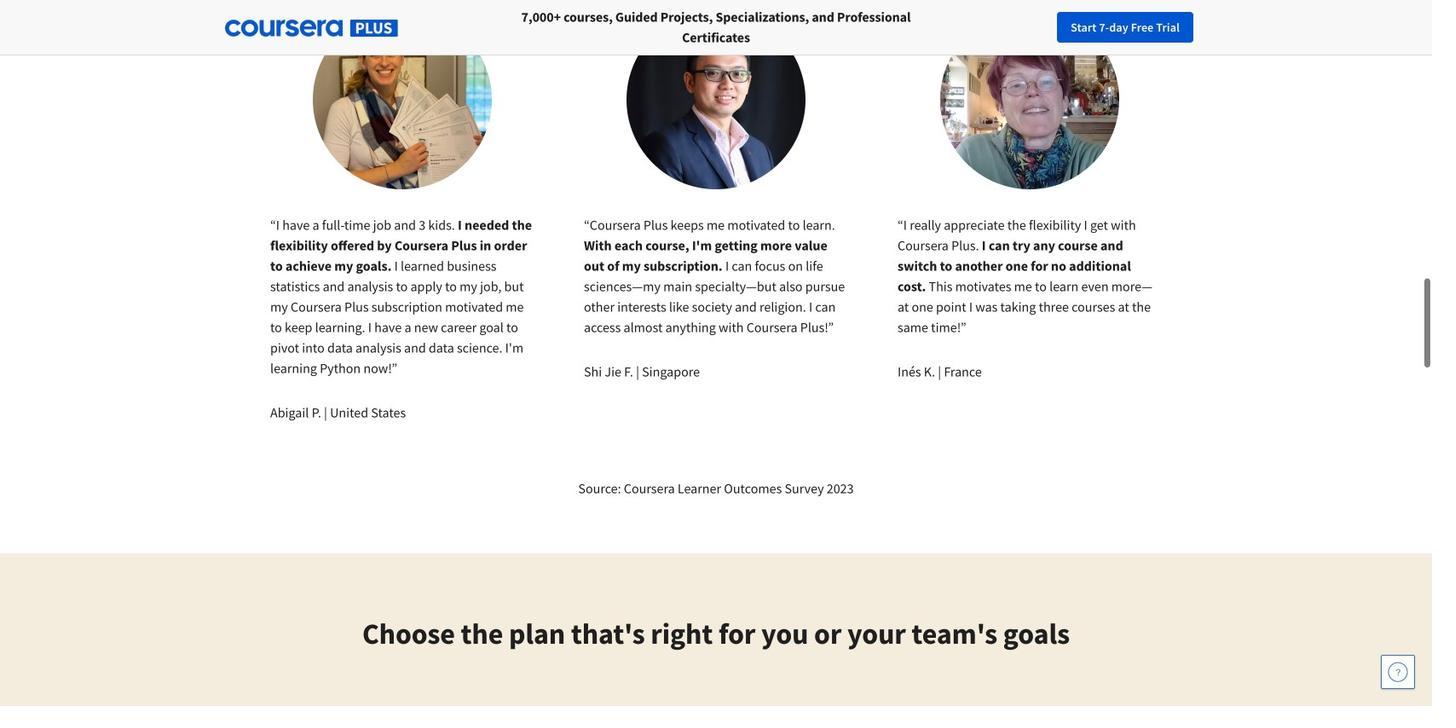 Task type: describe. For each thing, give the bounding box(es) containing it.
coursera image
[[143, 14, 252, 41]]

learner image abigail p. image
[[313, 10, 492, 189]]

coursera plus image
[[225, 20, 398, 37]]

learner image shi jie f. image
[[627, 10, 806, 189]]



Task type: vqa. For each thing, say whether or not it's contained in the screenshot.
Starts
no



Task type: locate. For each thing, give the bounding box(es) containing it.
help center image
[[1389, 662, 1409, 682]]

learner image inés k. image
[[941, 10, 1120, 189]]

None search field
[[363, 9, 777, 46]]



